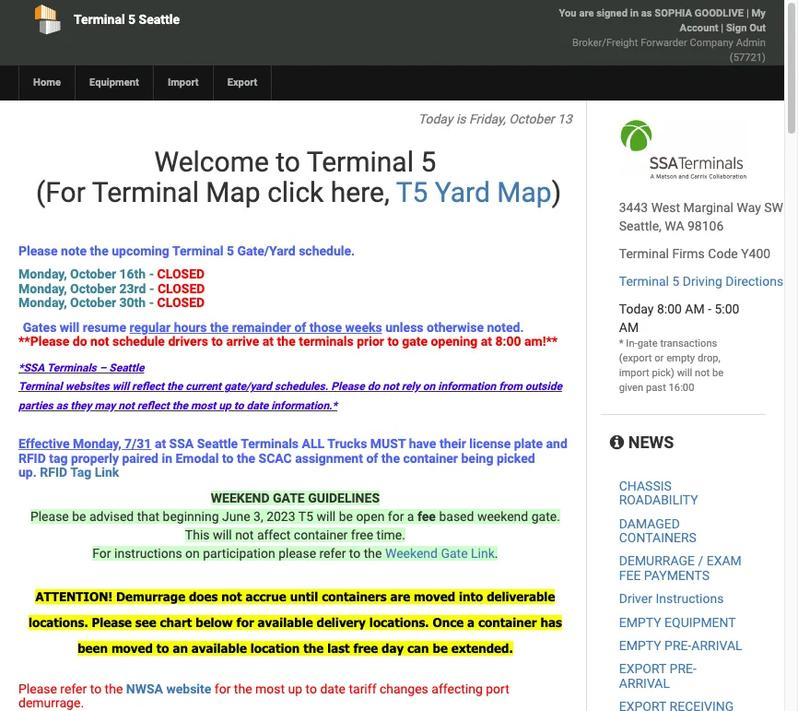 Task type: describe. For each thing, give the bounding box(es) containing it.
0 vertical spatial am
[[686, 302, 706, 316]]

seattle for at
[[197, 437, 238, 451]]

please note the upcoming terminal 5 gate/yard schedule. monday, october 16th - closed monday, october 23rd - closed monday, october 30th - closed
[[18, 244, 355, 310]]

1 vertical spatial available
[[192, 642, 247, 656]]

exam
[[707, 554, 742, 569]]

goodlive
[[695, 7, 745, 19]]

will inside gates will resume regular hours the remainder of those weeks unless otherwise noted. **please do not schedule drivers to arrive at the terminals prior to gate opening at 8:00 am!**
[[60, 320, 80, 334]]

at inside at ssa seattle terminals all trucks must have their license plate and rfid tag properly paired in emodal to the scac assignment of the container being picked up.
[[155, 437, 166, 451]]

remainder
[[232, 320, 291, 334]]

hours
[[174, 320, 207, 334]]

rfid inside at ssa seattle terminals all trucks must have their license plate and rfid tag properly paired in emodal to the scac assignment of the container being picked up.
[[18, 451, 46, 465]]

past
[[647, 382, 667, 394]]

today                                                                                                                                                                                                                                                                                                                                                                                                                                                                                                                                                                                                                                                                                                           8:00 am - 5:00 am * in-gate transactions (export or empty drop, import pick) will not be given past 16:00
[[620, 302, 740, 394]]

2 locations. from the left
[[370, 616, 429, 630]]

prior
[[357, 334, 385, 349]]

2023
[[267, 510, 296, 524]]

the left nwsa
[[105, 682, 123, 696]]

8:00 inside gates will resume regular hours the remainder of those weeks unless otherwise noted. **please do not schedule drivers to arrive at the terminals prior to gate opening at 8:00 am!**
[[496, 334, 522, 349]]

1 horizontal spatial in
[[631, 7, 639, 19]]

october left "23rd"
[[70, 281, 116, 296]]

to inside attention! demurrage does not accrue until containers are moved into deliverable locations. please see chart below for available delivery locations. once a container has been moved to an available location the last free day can be extended.
[[157, 642, 169, 656]]

beginning
[[163, 510, 219, 524]]

1 horizontal spatial arrival
[[692, 638, 743, 653]]

sw
[[765, 200, 784, 215]]

attention! demurrage does not accrue until containers are moved into deliverable locations. please see chart below for available delivery locations. once a container has been moved to an available location the last free day can be extended.
[[29, 590, 563, 656]]

1 locations. from the left
[[29, 616, 88, 630]]

for the most up to date tariff changes affecting port demurrage.
[[18, 682, 510, 710]]

0 vertical spatial moved
[[414, 590, 456, 605]]

date inside for the most up to date tariff changes affecting port demurrage.
[[321, 682, 346, 696]]

driver
[[620, 592, 653, 606]]

3443 west marginal way sw seattle, wa 98106
[[620, 200, 784, 233]]

open
[[356, 510, 385, 524]]

refer inside the weekend gate guidelines please be advised that beginning june 3, 2023 t5 will be open for a fee based weekend gate. this will not affect container free time. for instructions on participation please refer to the weekend gate link .
[[320, 546, 346, 561]]

west
[[652, 200, 681, 215]]

here,
[[331, 176, 390, 209]]

sign
[[727, 22, 748, 34]]

demurrage.
[[18, 696, 84, 710]]

be inside attention! demurrage does not accrue until containers are moved into deliverable locations. please see chart below for available delivery locations. once a container has been moved to an available location the last free day can be extended.
[[433, 642, 448, 656]]

the left have
[[382, 451, 400, 465]]

paired
[[122, 451, 159, 465]]

container inside at ssa seattle terminals all trucks must have their license plate and rfid tag properly paired in emodal to the scac assignment of the container being picked up.
[[404, 451, 459, 465]]

to inside the weekend gate guidelines please be advised that beginning june 3, 2023 t5 will be open for a fee based weekend gate. this will not affect container free time. for instructions on participation please refer to the weekend gate link .
[[350, 546, 361, 561]]

below
[[196, 616, 233, 630]]

based
[[440, 510, 475, 524]]

gate/yard
[[238, 244, 296, 258]]

the left scac
[[237, 451, 256, 465]]

5 inside welcome to terminal 5 (for terminal map click here, t5 yard map )
[[421, 146, 437, 178]]

please inside *ssa terminals – seattle terminal websites will reflect the current gate/yard schedules. please do not rely on information from outside parties as they may not reflect the most up to date information.*
[[331, 381, 365, 393]]

to inside welcome to terminal 5 (for terminal map click here, t5 yard map )
[[276, 146, 301, 178]]

most inside *ssa terminals – seattle terminal websites will reflect the current gate/yard schedules. please do not rely on information from outside parties as they may not reflect the most up to date information.*
[[191, 399, 216, 412]]

port
[[486, 682, 510, 696]]

terminal 5 seattle link
[[18, 0, 314, 39]]

weekend gate link link
[[386, 546, 495, 561]]

for inside for the most up to date tariff changes affecting port demurrage.
[[215, 682, 231, 696]]

be left advised
[[72, 510, 86, 524]]

0 vertical spatial are
[[580, 7, 595, 19]]

see
[[135, 616, 156, 630]]

terminals
[[299, 334, 354, 349]]

7/31
[[125, 437, 152, 451]]

8:00 inside today                                                                                                                                                                                                                                                                                                                                                                                                                                                                                                                                                                                                                                                                                                           8:00 am - 5:00 am * in-gate transactions (export or empty drop, import pick) will not be given past 16:00
[[658, 302, 683, 316]]

not inside today                                                                                                                                                                                                                                                                                                                                                                                                                                                                                                                                                                                                                                                                                                           8:00 am - 5:00 am * in-gate transactions (export or empty drop, import pick) will not be given past 16:00
[[696, 367, 711, 379]]

sophia
[[655, 7, 693, 19]]

1 vertical spatial reflect
[[137, 399, 170, 412]]

export
[[228, 77, 258, 89]]

to left arrive
[[212, 334, 223, 349]]

outside
[[526, 381, 563, 393]]

location
[[251, 642, 300, 656]]

- right "23rd"
[[149, 281, 154, 296]]

effective
[[18, 437, 70, 451]]

upcoming
[[112, 244, 170, 258]]

1 vertical spatial arrival
[[620, 676, 671, 691]]

note
[[61, 244, 87, 258]]

up inside for the most up to date tariff changes affecting port demurrage.
[[288, 682, 303, 696]]

1 vertical spatial am
[[620, 320, 639, 335]]

will inside today                                                                                                                                                                                                                                                                                                                                                                                                                                                                                                                                                                                                                                                                                                           8:00 am - 5:00 am * in-gate transactions (export or empty drop, import pick) will not be given past 16:00
[[678, 367, 693, 379]]

all
[[302, 437, 325, 451]]

am!**
[[525, 334, 558, 349]]

account
[[680, 22, 719, 34]]

for inside the weekend gate guidelines please be advised that beginning june 3, 2023 t5 will be open for a fee based weekend gate. this will not affect container free time. for instructions on participation please refer to the weekend gate link .
[[388, 510, 404, 524]]

98106
[[688, 219, 725, 233]]

damaged
[[620, 516, 681, 531]]

roadability
[[620, 493, 699, 508]]

equipment
[[89, 77, 139, 89]]

today for today                                                                                                                                                                                                                                                                                                                                                                                                                                                                                                                                                                                                                                                                                                           8:00 am - 5:00 am * in-gate transactions (export or empty drop, import pick) will not be given past 16:00
[[620, 302, 655, 316]]

will down guidelines
[[317, 510, 336, 524]]

of inside gates will resume regular hours the remainder of those weeks unless otherwise noted. **please do not schedule drivers to arrive at the terminals prior to gate opening at 8:00 am!**
[[295, 320, 307, 334]]

websites
[[65, 381, 110, 393]]

| inside | sign out broker/freight forwarder company admin (57721)
[[722, 22, 724, 34]]

friday,
[[470, 112, 506, 126]]

export pre- arrival link
[[620, 662, 697, 691]]

(export
[[620, 352, 653, 364]]

0 vertical spatial reflect
[[132, 381, 164, 393]]

otherwise
[[427, 320, 484, 334]]

noted.
[[488, 320, 525, 334]]

1 closed from the top
[[157, 267, 205, 282]]

given
[[620, 382, 644, 394]]

- right 30th
[[149, 295, 154, 310]]

into
[[459, 590, 484, 605]]

weekend
[[478, 510, 529, 524]]

gate
[[441, 546, 468, 561]]

this
[[185, 528, 210, 543]]

pick)
[[653, 367, 675, 379]]

from
[[499, 381, 523, 393]]

gate inside gates will resume regular hours the remainder of those weeks unless otherwise noted. **please do not schedule drivers to arrive at the terminals prior to gate opening at 8:00 am!**
[[403, 334, 428, 349]]

- right 16th
[[149, 267, 154, 282]]

)
[[552, 176, 562, 209]]

emodal
[[176, 451, 219, 465]]

1 horizontal spatial |
[[747, 7, 750, 19]]

not left rely
[[383, 381, 399, 393]]

october up resume at the left of page
[[70, 295, 116, 310]]

welcome to terminal 5 (for terminal map click here, t5 yard map )
[[29, 146, 562, 209]]

on inside the weekend gate guidelines please be advised that beginning june 3, 2023 t5 will be open for a fee based weekend gate. this will not affect container free time. for instructions on participation please refer to the weekend gate link .
[[186, 546, 200, 561]]

code
[[709, 246, 739, 261]]

guidelines
[[308, 491, 380, 506]]

gates will resume regular hours the remainder of those weeks unless otherwise noted. **please do not schedule drivers to arrive at the terminals prior to gate opening at 8:00 am!**
[[18, 320, 558, 349]]

3 closed from the top
[[157, 295, 205, 310]]

drivers
[[168, 334, 208, 349]]

rfid right up.
[[40, 465, 67, 480]]

the left current at the left bottom of page
[[167, 381, 183, 393]]

1 horizontal spatial as
[[642, 7, 653, 19]]

do inside gates will resume regular hours the remainder of those weeks unless otherwise noted. **please do not schedule drivers to arrive at the terminals prior to gate opening at 8:00 am!**
[[73, 334, 87, 349]]

has
[[541, 616, 563, 630]]

container inside attention! demurrage does not accrue until containers are moved into deliverable locations. please see chart below for available delivery locations. once a container has been moved to an available location the last free day can be extended.
[[479, 616, 537, 630]]

not right the "may"
[[118, 399, 135, 412]]

5 up equipment
[[128, 12, 136, 27]]

current
[[186, 381, 222, 393]]

please inside please note the upcoming terminal 5 gate/yard schedule. monday, october 16th - closed monday, october 23rd - closed monday, october 30th - closed
[[18, 244, 58, 258]]

or
[[655, 352, 665, 364]]

affect
[[257, 528, 291, 543]]

1 map from the left
[[206, 176, 261, 209]]

seattle for terminal
[[139, 12, 180, 27]]

of inside at ssa seattle terminals all trucks must have their license plate and rfid tag properly paired in emodal to the scac assignment of the container being picked up.
[[367, 451, 379, 465]]

you
[[559, 7, 577, 19]]

home link
[[18, 66, 75, 101]]

not inside attention! demurrage does not accrue until containers are moved into deliverable locations. please see chart below for available delivery locations. once a container has been moved to an available location the last free day can be extended.
[[222, 590, 242, 605]]

does
[[189, 590, 218, 605]]

5 inside please note the upcoming terminal 5 gate/yard schedule. monday, october 16th - closed monday, october 23rd - closed monday, october 30th - closed
[[227, 244, 234, 258]]

fee
[[620, 568, 642, 583]]

picked
[[497, 451, 536, 465]]

to down been
[[90, 682, 102, 696]]

1 vertical spatial pre-
[[670, 662, 697, 677]]

last
[[328, 642, 350, 656]]

weekend
[[386, 546, 438, 561]]

information.*
[[271, 399, 338, 412]]

info circle image
[[611, 435, 625, 451]]

plate
[[515, 437, 544, 451]]

advised
[[89, 510, 134, 524]]

equipment
[[665, 615, 737, 630]]

deliverable
[[487, 590, 556, 605]]

/
[[699, 554, 704, 569]]

the right hours
[[210, 320, 229, 334]]



Task type: vqa. For each thing, say whether or not it's contained in the screenshot.
the into
yes



Task type: locate. For each thing, give the bounding box(es) containing it.
1 vertical spatial a
[[468, 616, 475, 630]]

0 vertical spatial terminals
[[47, 362, 97, 375]]

empty
[[620, 615, 662, 630], [620, 638, 662, 653]]

3,
[[254, 510, 264, 524]]

1 vertical spatial refer
[[60, 682, 87, 696]]

to left an
[[157, 642, 169, 656]]

0 vertical spatial on
[[423, 381, 436, 393]]

container up please
[[294, 528, 348, 543]]

free left day
[[354, 642, 378, 656]]

please inside the weekend gate guidelines please be advised that beginning june 3, 2023 t5 will be open for a fee based weekend gate. this will not affect container free time. for instructions on participation please refer to the weekend gate link .
[[30, 510, 69, 524]]

most inside for the most up to date tariff changes affecting port demurrage.
[[256, 682, 285, 696]]

1 horizontal spatial link
[[471, 546, 495, 561]]

0 vertical spatial do
[[73, 334, 87, 349]]

0 horizontal spatial |
[[722, 22, 724, 34]]

2 closed from the top
[[158, 281, 205, 296]]

chassis
[[620, 479, 672, 493]]

be inside today                                                                                                                                                                                                                                                                                                                                                                                                                                                                                                                                                                                                                                                                                                           8:00 am - 5:00 am * in-gate transactions (export or empty drop, import pick) will not be given past 16:00
[[713, 367, 724, 379]]

properly
[[71, 451, 119, 465]]

tariff
[[349, 682, 377, 696]]

1 vertical spatial most
[[256, 682, 285, 696]]

0 horizontal spatial container
[[294, 528, 348, 543]]

available up location at the bottom of page
[[258, 616, 313, 630]]

seattle inside *ssa terminals – seattle terminal websites will reflect the current gate/yard schedules. please do not rely on information from outside parties as they may not reflect the most up to date information.*
[[109, 362, 144, 375]]

on right rely
[[423, 381, 436, 393]]

1 horizontal spatial container
[[404, 451, 459, 465]]

0 vertical spatial container
[[404, 451, 459, 465]]

1 horizontal spatial t5
[[396, 176, 428, 209]]

on down the this
[[186, 546, 200, 561]]

0 vertical spatial in
[[631, 7, 639, 19]]

closed
[[157, 267, 205, 282], [158, 281, 205, 296], [157, 295, 205, 310]]

do inside *ssa terminals – seattle terminal websites will reflect the current gate/yard schedules. please do not rely on information from outside parties as they may not reflect the most up to date information.*
[[368, 381, 380, 393]]

today left is
[[419, 112, 453, 126]]

- inside today                                                                                                                                                                                                                                                                                                                                                                                                                                                                                                                                                                                                                                                                                                           8:00 am - 5:00 am * in-gate transactions (export or empty drop, import pick) will not be given past 16:00
[[709, 302, 712, 316]]

my
[[752, 7, 767, 19]]

reflect up '7/31'
[[137, 399, 170, 412]]

2 vertical spatial seattle
[[197, 437, 238, 451]]

chart
[[160, 616, 192, 630]]

today inside today                                                                                                                                                                                                                                                                                                                                                                                                                                                                                                                                                                                                                                                                                                           8:00 am - 5:00 am * in-gate transactions (export or empty drop, import pick) will not be given past 16:00
[[620, 302, 655, 316]]

1 horizontal spatial a
[[468, 616, 475, 630]]

and
[[547, 437, 568, 451]]

moved up once
[[414, 590, 456, 605]]

2 horizontal spatial at
[[481, 334, 493, 349]]

t5 inside the weekend gate guidelines please be advised that beginning june 3, 2023 t5 will be open for a fee based weekend gate. this will not affect container free time. for instructions on participation please refer to the weekend gate link .
[[299, 510, 314, 524]]

container down deliverable
[[479, 616, 537, 630]]

1 vertical spatial |
[[722, 22, 724, 34]]

for up time. at the bottom of page
[[388, 510, 404, 524]]

1 vertical spatial today
[[620, 302, 655, 316]]

will inside *ssa terminals – seattle terminal websites will reflect the current gate/yard schedules. please do not rely on information from outside parties as they may not reflect the most up to date information.*
[[112, 381, 129, 393]]

will up the 16:00
[[678, 367, 693, 379]]

1 vertical spatial moved
[[112, 642, 153, 656]]

resume
[[83, 320, 126, 334]]

a left fee
[[408, 510, 415, 524]]

yard
[[435, 176, 491, 209]]

seattle right –
[[109, 362, 144, 375]]

13
[[558, 112, 573, 126]]

today up the in-
[[620, 302, 655, 316]]

0 horizontal spatial 8:00
[[496, 334, 522, 349]]

weekend gate guidelines please be advised that beginning june 3, 2023 t5 will be open for a fee based weekend gate. this will not affect container free time. for instructions on participation please refer to the weekend gate link .
[[30, 491, 561, 561]]

2 horizontal spatial for
[[388, 510, 404, 524]]

y400
[[742, 246, 771, 261]]

in
[[631, 7, 639, 19], [162, 451, 173, 465]]

1 horizontal spatial moved
[[414, 590, 456, 605]]

monday,
[[18, 267, 67, 282], [18, 281, 67, 296], [18, 295, 67, 310], [73, 437, 121, 451]]

to inside at ssa seattle terminals all trucks must have their license plate and rfid tag properly paired in emodal to the scac assignment of the container being picked up.
[[222, 451, 234, 465]]

import
[[168, 77, 199, 89]]

are inside attention! demurrage does not accrue until containers are moved into deliverable locations. please see chart below for available delivery locations. once a container has been moved to an available location the last free day can be extended.
[[391, 590, 411, 605]]

refer
[[320, 546, 346, 561], [60, 682, 87, 696]]

assignment
[[295, 451, 363, 465]]

terminal 5 seattle image
[[620, 119, 748, 180]]

of left the those
[[295, 320, 307, 334]]

2 horizontal spatial container
[[479, 616, 537, 630]]

export
[[620, 662, 667, 677]]

most down location at the bottom of page
[[256, 682, 285, 696]]

opening
[[431, 334, 478, 349]]

- left 5:00
[[709, 302, 712, 316]]

map
[[206, 176, 261, 209], [498, 176, 552, 209]]

1 horizontal spatial of
[[367, 451, 379, 465]]

locations. down attention!
[[29, 616, 88, 630]]

0 horizontal spatial up
[[219, 399, 231, 412]]

today for today is friday, october 13
[[419, 112, 453, 126]]

pre- down empty pre-arrival link
[[670, 662, 697, 677]]

terminal firms code y400
[[620, 246, 771, 261]]

0 horizontal spatial on
[[186, 546, 200, 561]]

not down 'drop,'
[[696, 367, 711, 379]]

day
[[382, 642, 404, 656]]

0 horizontal spatial arrival
[[620, 676, 671, 691]]

to right welcome
[[276, 146, 301, 178]]

effective monday, 7/31
[[18, 437, 152, 451]]

0 horizontal spatial link
[[95, 465, 119, 480]]

free down open
[[351, 528, 374, 543]]

1 vertical spatial seattle
[[109, 362, 144, 375]]

for inside attention! demurrage does not accrue until containers are moved into deliverable locations. please see chart below for available delivery locations. once a container has been moved to an available location the last free day can be extended.
[[237, 616, 254, 630]]

up inside *ssa terminals – seattle terminal websites will reflect the current gate/yard schedules. please do not rely on information from outside parties as they may not reflect the most up to date information.*
[[219, 399, 231, 412]]

2 vertical spatial container
[[479, 616, 537, 630]]

accrue
[[246, 590, 287, 605]]

will right gates
[[60, 320, 80, 334]]

container inside the weekend gate guidelines please be advised that beginning june 3, 2023 t5 will be open for a fee based weekend gate. this will not affect container free time. for instructions on participation please refer to the weekend gate link .
[[294, 528, 348, 543]]

schedules.
[[275, 381, 329, 393]]

parties
[[18, 399, 53, 412]]

1 horizontal spatial 8:00
[[658, 302, 683, 316]]

5 right here,
[[421, 146, 437, 178]]

0 horizontal spatial terminals
[[47, 362, 97, 375]]

damaged containers link
[[620, 516, 697, 545]]

5:00
[[715, 302, 740, 316]]

chassis roadability link
[[620, 479, 699, 508]]

0 vertical spatial 8:00
[[658, 302, 683, 316]]

extended.
[[452, 642, 513, 656]]

t5 right 2023
[[299, 510, 314, 524]]

1 horizontal spatial terminals
[[241, 437, 299, 451]]

in inside at ssa seattle terminals all trucks must have their license plate and rfid tag properly paired in emodal to the scac assignment of the container being picked up.
[[162, 451, 173, 465]]

0 vertical spatial up
[[219, 399, 231, 412]]

welcome
[[155, 146, 269, 178]]

terminals up websites at the left of page
[[47, 362, 97, 375]]

2 map from the left
[[498, 176, 552, 209]]

am down terminal 5 driving directions link
[[686, 302, 706, 316]]

firms
[[673, 246, 706, 261]]

empty down driver
[[620, 615, 662, 630]]

0 horizontal spatial am
[[620, 320, 639, 335]]

5 left gate/yard
[[227, 244, 234, 258]]

1 horizontal spatial at
[[263, 334, 274, 349]]

seattle up import
[[139, 12, 180, 27]]

link right tag
[[95, 465, 119, 480]]

arrive
[[226, 334, 260, 349]]

0 horizontal spatial for
[[215, 682, 231, 696]]

terminals left 'all'
[[241, 437, 299, 451]]

1 horizontal spatial refer
[[320, 546, 346, 561]]

as
[[642, 7, 653, 19], [56, 399, 68, 412]]

up down current at the left bottom of page
[[219, 399, 231, 412]]

a
[[408, 510, 415, 524], [468, 616, 475, 630]]

at right arrive
[[263, 334, 274, 349]]

1 vertical spatial 8:00
[[496, 334, 522, 349]]

.
[[495, 546, 499, 561]]

1 vertical spatial do
[[368, 381, 380, 393]]

the down location at the bottom of page
[[234, 682, 252, 696]]

october left 13
[[509, 112, 555, 126]]

moved down see
[[112, 642, 153, 656]]

a right once
[[468, 616, 475, 630]]

terminal inside *ssa terminals – seattle terminal websites will reflect the current gate/yard schedules. please do not rely on information from outside parties as they may not reflect the most up to date information.*
[[18, 381, 62, 393]]

2 empty from the top
[[620, 638, 662, 653]]

1 horizontal spatial up
[[288, 682, 303, 696]]

at right opening
[[481, 334, 493, 349]]

nwsa website link
[[126, 682, 212, 696]]

the inside the weekend gate guidelines please be advised that beginning june 3, 2023 t5 will be open for a fee based weekend gate. this will not affect container free time. for instructions on participation please refer to the weekend gate link .
[[364, 546, 382, 561]]

the left terminals
[[277, 334, 296, 349]]

2 vertical spatial for
[[215, 682, 231, 696]]

container left being
[[404, 451, 459, 465]]

a inside the weekend gate guidelines please be advised that beginning june 3, 2023 t5 will be open for a fee based weekend gate. this will not affect container free time. for instructions on participation please refer to the weekend gate link .
[[408, 510, 415, 524]]

will down the june
[[213, 528, 232, 543]]

8:00 left 'am!**'
[[496, 334, 522, 349]]

1 vertical spatial are
[[391, 590, 411, 605]]

free inside the weekend gate guidelines please be advised that beginning june 3, 2023 t5 will be open for a fee based weekend gate. this will not affect container free time. for instructions on participation please refer to the weekend gate link .
[[351, 528, 374, 543]]

for right below
[[237, 616, 254, 630]]

terminal inside please note the upcoming terminal 5 gate/yard schedule. monday, october 16th - closed monday, october 23rd - closed monday, october 30th - closed
[[172, 244, 224, 258]]

0 horizontal spatial gate
[[403, 334, 428, 349]]

to left tariff
[[306, 682, 317, 696]]

0 horizontal spatial today
[[419, 112, 453, 126]]

0 vertical spatial arrival
[[692, 638, 743, 653]]

on inside *ssa terminals – seattle terminal websites will reflect the current gate/yard schedules. please do not rely on information from outside parties as they may not reflect the most up to date information.*
[[423, 381, 436, 393]]

1 horizontal spatial gate
[[638, 338, 658, 350]]

of right assignment
[[367, 451, 379, 465]]

empty
[[667, 352, 696, 364]]

empty pre-arrival link
[[620, 638, 743, 653]]

free inside attention! demurrage does not accrue until containers are moved into deliverable locations. please see chart below for available delivery locations. once a container has been moved to an available location the last free day can be extended.
[[354, 642, 378, 656]]

0 horizontal spatial moved
[[112, 642, 153, 656]]

0 vertical spatial for
[[388, 510, 404, 524]]

terminals inside at ssa seattle terminals all trucks must have their license plate and rfid tag properly paired in emodal to the scac assignment of the container being picked up.
[[241, 437, 299, 451]]

0 vertical spatial empty
[[620, 615, 662, 630]]

to inside *ssa terminals – seattle terminal websites will reflect the current gate/yard schedules. please do not rely on information from outside parties as they may not reflect the most up to date information.*
[[234, 399, 244, 412]]

1 horizontal spatial on
[[423, 381, 436, 393]]

the inside for the most up to date tariff changes affecting port demurrage.
[[234, 682, 252, 696]]

0 vertical spatial a
[[408, 510, 415, 524]]

0 horizontal spatial t5
[[299, 510, 314, 524]]

signed
[[597, 7, 628, 19]]

the inside please note the upcoming terminal 5 gate/yard schedule. monday, october 16th - closed monday, october 23rd - closed monday, october 30th - closed
[[90, 244, 109, 258]]

0 vertical spatial available
[[258, 616, 313, 630]]

seattle inside at ssa seattle terminals all trucks must have their license plate and rfid tag properly paired in emodal to the scac assignment of the container being picked up.
[[197, 437, 238, 451]]

of
[[295, 320, 307, 334], [367, 451, 379, 465]]

terminal 5 driving directions link
[[620, 274, 784, 289]]

map left click at the top
[[206, 176, 261, 209]]

arrival down empty pre-arrival link
[[620, 676, 671, 691]]

driver instructions link
[[620, 592, 725, 606]]

1 vertical spatial on
[[186, 546, 200, 561]]

1 vertical spatial up
[[288, 682, 303, 696]]

participation
[[203, 546, 276, 561]]

1 vertical spatial empty
[[620, 638, 662, 653]]

are right you at the right top of page
[[580, 7, 595, 19]]

gate left opening
[[403, 334, 428, 349]]

(for
[[36, 176, 86, 209]]

forwarder
[[641, 37, 688, 49]]

gate
[[273, 491, 305, 506]]

1 vertical spatial date
[[321, 682, 346, 696]]

the left the last
[[304, 642, 324, 656]]

link inside the weekend gate guidelines please be advised that beginning june 3, 2023 t5 will be open for a fee based weekend gate. this will not affect container free time. for instructions on participation please refer to the weekend gate link .
[[471, 546, 495, 561]]

pre- down empty equipment link
[[665, 638, 692, 653]]

unless
[[386, 320, 424, 334]]

regular
[[130, 320, 171, 334]]

do left rely
[[368, 381, 380, 393]]

1 vertical spatial link
[[471, 546, 495, 561]]

0 vertical spatial pre-
[[665, 638, 692, 653]]

5
[[128, 12, 136, 27], [421, 146, 437, 178], [227, 244, 234, 258], [673, 274, 680, 289]]

0 horizontal spatial of
[[295, 320, 307, 334]]

1 empty from the top
[[620, 615, 662, 630]]

arrival down equipment
[[692, 638, 743, 653]]

at left 'ssa'
[[155, 437, 166, 451]]

reflect down schedule
[[132, 381, 164, 393]]

0 vertical spatial today
[[419, 112, 453, 126]]

0 horizontal spatial most
[[191, 399, 216, 412]]

affecting
[[432, 682, 483, 696]]

0 horizontal spatial date
[[247, 399, 269, 412]]

moved
[[414, 590, 456, 605], [112, 642, 153, 656]]

marginal
[[684, 200, 734, 215]]

1 vertical spatial of
[[367, 451, 379, 465]]

0 vertical spatial most
[[191, 399, 216, 412]]

a inside attention! demurrage does not accrue until containers are moved into deliverable locations. please see chart below for available delivery locations. once a container has been moved to an available location the last free day can be extended.
[[468, 616, 475, 630]]

as inside *ssa terminals – seattle terminal websites will reflect the current gate/yard schedules. please do not rely on information from outside parties as they may not reflect the most up to date information.*
[[56, 399, 68, 412]]

equipment link
[[75, 66, 153, 101]]

date down 'gate/yard'
[[247, 399, 269, 412]]

1 vertical spatial terminals
[[241, 437, 299, 451]]

for right website
[[215, 682, 231, 696]]

be down guidelines
[[339, 510, 353, 524]]

terminals inside *ssa terminals – seattle terminal websites will reflect the current gate/yard schedules. please do not rely on information from outside parties as they may not reflect the most up to date information.*
[[47, 362, 97, 375]]

0 horizontal spatial map
[[206, 176, 261, 209]]

1 vertical spatial t5
[[299, 510, 314, 524]]

the down current at the left bottom of page
[[172, 399, 188, 412]]

up.
[[18, 465, 37, 480]]

–
[[99, 362, 106, 375]]

5 left the driving
[[673, 274, 680, 289]]

t5 left yard
[[396, 176, 428, 209]]

october down note
[[70, 267, 116, 282]]

0 vertical spatial free
[[351, 528, 374, 543]]

0 horizontal spatial a
[[408, 510, 415, 524]]

to right the prior
[[388, 334, 399, 349]]

import link
[[153, 66, 213, 101]]

company
[[691, 37, 734, 49]]

gate inside today                                                                                                                                                                                                                                                                                                                                                                                                                                                                                                                                                                                                                                                                                                           8:00 am - 5:00 am * in-gate transactions (export or empty drop, import pick) will not be given past 16:00
[[638, 338, 658, 350]]

to inside for the most up to date tariff changes affecting port demurrage.
[[306, 682, 317, 696]]

1 horizontal spatial available
[[258, 616, 313, 630]]

1 horizontal spatial map
[[498, 176, 552, 209]]

to down 'gate/yard'
[[234, 399, 244, 412]]

demurrage / exam fee payments link
[[620, 554, 742, 583]]

1 horizontal spatial am
[[686, 302, 706, 316]]

please
[[279, 546, 317, 561]]

have
[[409, 437, 437, 451]]

1 vertical spatial container
[[294, 528, 348, 543]]

can
[[408, 642, 430, 656]]

1 horizontal spatial do
[[368, 381, 380, 393]]

arrival
[[692, 638, 743, 653], [620, 676, 671, 691]]

the inside attention! demurrage does not accrue until containers are moved into deliverable locations. please see chart below for available delivery locations. once a container has been moved to an available location the last free day can be extended.
[[304, 642, 324, 656]]

home
[[33, 77, 61, 89]]

seattle right 'ssa'
[[197, 437, 238, 451]]

0 horizontal spatial available
[[192, 642, 247, 656]]

1 horizontal spatial today
[[620, 302, 655, 316]]

are down weekend
[[391, 590, 411, 605]]

gate
[[403, 334, 428, 349], [638, 338, 658, 350]]

payments
[[645, 568, 711, 583]]

| left "my"
[[747, 7, 750, 19]]

to down open
[[350, 546, 361, 561]]

t5 inside welcome to terminal 5 (for terminal map click here, t5 yard map )
[[396, 176, 428, 209]]

gates
[[23, 320, 57, 334]]

scac
[[259, 451, 292, 465]]

as left "sophia"
[[642, 7, 653, 19]]

gate up or
[[638, 338, 658, 350]]

1 horizontal spatial for
[[237, 616, 254, 630]]

8:00 up 'transactions'
[[658, 302, 683, 316]]

gate.
[[532, 510, 561, 524]]

be down 'drop,'
[[713, 367, 724, 379]]

please inside attention! demurrage does not accrue until containers are moved into deliverable locations. please see chart below for available delivery locations. once a container has been moved to an available location the last free day can be extended.
[[92, 616, 132, 630]]

refer right please
[[320, 546, 346, 561]]

1 vertical spatial as
[[56, 399, 68, 412]]

0 vertical spatial date
[[247, 399, 269, 412]]

0 horizontal spatial do
[[73, 334, 87, 349]]

weekend
[[211, 491, 270, 506]]

not up –
[[90, 334, 109, 349]]

refer down been
[[60, 682, 87, 696]]

not up participation
[[235, 528, 254, 543]]

changes
[[380, 682, 429, 696]]

1 vertical spatial free
[[354, 642, 378, 656]]

most down current at the left bottom of page
[[191, 399, 216, 412]]

rfid left tag
[[18, 451, 46, 465]]

the right note
[[90, 244, 109, 258]]

locations. up day
[[370, 616, 429, 630]]

delivery
[[317, 616, 366, 630]]

date inside *ssa terminals – seattle terminal websites will reflect the current gate/yard schedules. please do not rely on information from outside parties as they may not reflect the most up to date information.*
[[247, 399, 269, 412]]

0 horizontal spatial refer
[[60, 682, 87, 696]]

0 horizontal spatial as
[[56, 399, 68, 412]]

**please
[[18, 334, 69, 349]]

0 vertical spatial t5
[[396, 176, 428, 209]]

0 vertical spatial as
[[642, 7, 653, 19]]

may
[[95, 399, 116, 412]]

the down time. at the bottom of page
[[364, 546, 382, 561]]

0 horizontal spatial locations.
[[29, 616, 88, 630]]

their
[[440, 437, 467, 451]]

not inside the weekend gate guidelines please be advised that beginning june 3, 2023 t5 will be open for a fee based weekend gate. this will not affect container free time. for instructions on participation please refer to the weekend gate link .
[[235, 528, 254, 543]]

tag
[[49, 451, 68, 465]]

not inside gates will resume regular hours the remainder of those weeks unless otherwise noted. **please do not schedule drivers to arrive at the terminals prior to gate opening at 8:00 am!**
[[90, 334, 109, 349]]

in right paired
[[162, 451, 173, 465]]



